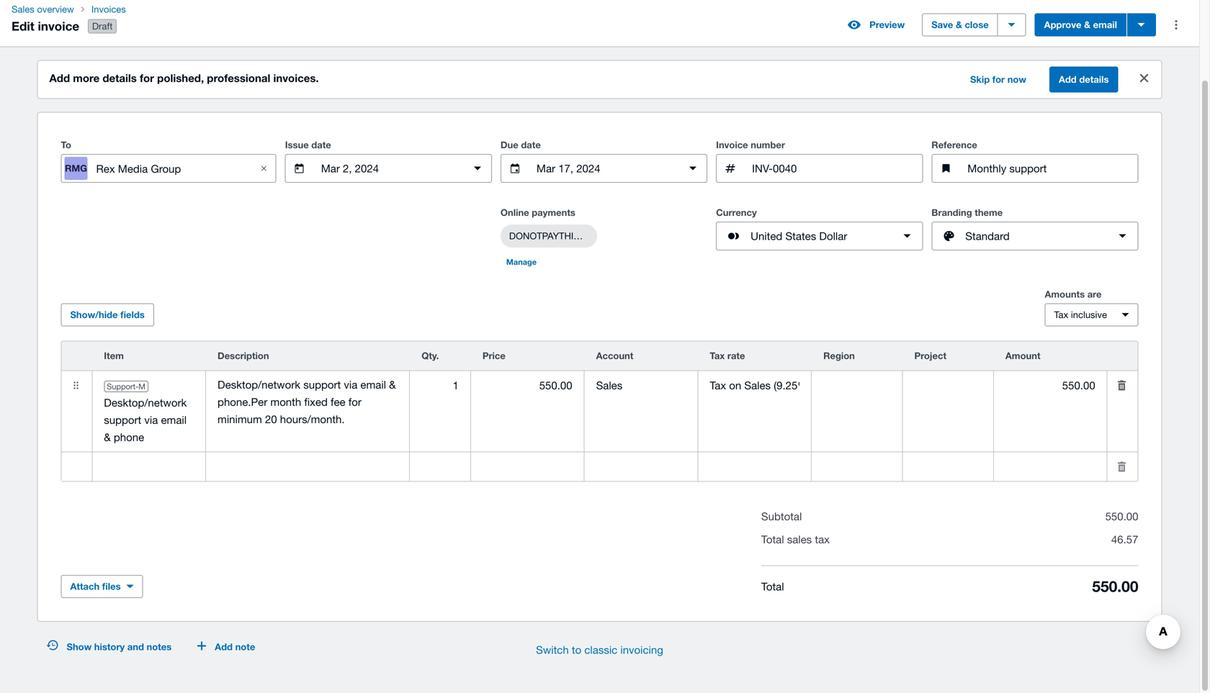 Task type: locate. For each thing, give the bounding box(es) containing it.
1 horizontal spatial add
[[215, 642, 233, 653]]

phone
[[114, 431, 144, 444]]

approve
[[1044, 19, 1082, 30]]

show
[[67, 642, 92, 653]]

1 more date options image from the left
[[463, 154, 492, 183]]

attach files button
[[61, 576, 143, 599]]

invoice
[[38, 19, 79, 33]]

add left note
[[215, 642, 233, 653]]

0 vertical spatial remove image
[[1108, 372, 1137, 400]]

total down the total sales tax
[[761, 581, 784, 593]]

show/hide fields
[[70, 310, 145, 321]]

& left phone
[[104, 431, 111, 444]]

Issue date text field
[[320, 155, 457, 182]]

total for total sales tax
[[761, 534, 784, 546]]

subtotal
[[761, 511, 802, 523]]

tax
[[1054, 310, 1069, 321], [710, 351, 725, 362]]

1 horizontal spatial for
[[993, 74, 1005, 85]]

more date options image
[[463, 154, 492, 183], [679, 154, 708, 183]]

add right now on the right of page
[[1059, 74, 1077, 85]]

classic
[[585, 644, 618, 657]]

details right more
[[103, 72, 137, 85]]

2 horizontal spatial &
[[1084, 19, 1091, 30]]

united
[[751, 230, 783, 243]]

details
[[103, 72, 137, 85], [1080, 74, 1109, 85]]

email right via
[[161, 414, 187, 427]]

550.00
[[1106, 511, 1139, 523], [1092, 578, 1139, 596]]

tax left rate
[[710, 351, 725, 362]]

amounts are
[[1045, 289, 1102, 300]]

inclusive
[[1071, 310, 1107, 321]]

for left polished, at the top left of the page
[[140, 72, 154, 85]]

invoicing
[[621, 644, 663, 657]]

& for email
[[1084, 19, 1091, 30]]

0 vertical spatial total
[[761, 534, 784, 546]]

remove image for "desktop/network support via email & phone.per month fixed fee for minimum 20 hours/month." text box
[[1108, 372, 1137, 400]]

branding theme
[[932, 207, 1003, 218]]

& right save
[[956, 19, 962, 30]]

0 horizontal spatial &
[[104, 431, 111, 444]]

1 vertical spatial email
[[161, 414, 187, 427]]

skip for now button
[[962, 68, 1035, 91]]

0 horizontal spatial more date options image
[[463, 154, 492, 183]]

0 horizontal spatial date
[[311, 140, 331, 151]]

drag and drop line image
[[62, 372, 90, 400]]

polished,
[[157, 72, 204, 85]]

united states dollar
[[751, 230, 848, 243]]

none text field inside invoice line item list element
[[206, 454, 409, 481]]

date right issue
[[311, 140, 331, 151]]

2 total from the top
[[761, 581, 784, 593]]

add
[[49, 72, 70, 85], [1059, 74, 1077, 85], [215, 642, 233, 653]]

invoice line item list element
[[61, 341, 1139, 482]]

550.00 down 46.57 on the right of page
[[1092, 578, 1139, 596]]

1 vertical spatial total
[[761, 581, 784, 593]]

united states dollar button
[[716, 222, 923, 251]]

Desktop/network support via email & phone.Per month fixed fee for minimum 20 hours/month. text field
[[206, 372, 409, 433]]

1 vertical spatial tax
[[710, 351, 725, 362]]

0 horizontal spatial for
[[140, 72, 154, 85]]

branding
[[932, 207, 972, 218]]

1 remove image from the top
[[1108, 372, 1137, 400]]

payments
[[532, 207, 576, 218]]

1 date from the left
[[311, 140, 331, 151]]

tax for tax rate
[[710, 351, 725, 362]]

tax inclusive button
[[1045, 304, 1139, 327]]

0 horizontal spatial email
[[161, 414, 187, 427]]

None text field
[[206, 454, 409, 481]]

show history and notes
[[67, 642, 172, 653]]

date
[[311, 140, 331, 151], [521, 140, 541, 151]]

1 vertical spatial 550.00
[[1092, 578, 1139, 596]]

& inside support-m desktop/network support via email & phone
[[104, 431, 111, 444]]

invoices
[[91, 4, 126, 15]]

manage
[[506, 258, 537, 267]]

tax inside invoice line item list element
[[710, 351, 725, 362]]

None field
[[410, 372, 470, 400], [471, 372, 584, 400], [585, 372, 698, 400], [698, 372, 811, 400], [994, 372, 1107, 400], [92, 454, 205, 481], [410, 454, 470, 481], [471, 454, 584, 481], [994, 454, 1107, 481], [410, 372, 470, 400], [471, 372, 584, 400], [585, 372, 698, 400], [698, 372, 811, 400], [994, 372, 1107, 400], [92, 454, 205, 481], [410, 454, 470, 481], [471, 454, 584, 481], [994, 454, 1107, 481]]

total down subtotal
[[761, 534, 784, 546]]

due date
[[501, 140, 541, 151]]

and
[[127, 642, 144, 653]]

email inside button
[[1093, 19, 1117, 30]]

edit
[[12, 19, 34, 33]]

save
[[932, 19, 953, 30]]

close button
[[1130, 64, 1159, 93]]

sales
[[787, 534, 812, 546]]

more
[[73, 72, 100, 85]]

show/hide fields button
[[61, 304, 154, 327]]

2 date from the left
[[521, 140, 541, 151]]

2 horizontal spatial add
[[1059, 74, 1077, 85]]

1 horizontal spatial email
[[1093, 19, 1117, 30]]

tax down the amounts
[[1054, 310, 1069, 321]]

add more details for polished, professional invoices.
[[49, 72, 319, 85]]

1 vertical spatial remove image
[[1108, 453, 1137, 482]]

to
[[572, 644, 582, 657]]

0 vertical spatial 550.00
[[1106, 511, 1139, 523]]

remove image
[[1108, 372, 1137, 400], [1108, 453, 1137, 482]]

tax rate
[[710, 351, 745, 362]]

qty.
[[422, 351, 439, 362]]

550.00 up 46.57 on the right of page
[[1106, 511, 1139, 523]]

1 total from the top
[[761, 534, 784, 546]]

tax for tax inclusive
[[1054, 310, 1069, 321]]

1 horizontal spatial more date options image
[[679, 154, 708, 183]]

to
[[61, 140, 71, 151]]

2 remove image from the top
[[1108, 453, 1137, 482]]

manage button
[[501, 254, 543, 271]]

1 horizontal spatial date
[[521, 140, 541, 151]]

date right due
[[521, 140, 541, 151]]

& right approve
[[1084, 19, 1091, 30]]

tax inside popup button
[[1054, 310, 1069, 321]]

0 horizontal spatial add
[[49, 72, 70, 85]]

details left close 'button' in the right top of the page
[[1080, 74, 1109, 85]]

& for close
[[956, 19, 962, 30]]

more date options image for due date
[[679, 154, 708, 183]]

1 horizontal spatial tax
[[1054, 310, 1069, 321]]

sales overview link
[[6, 2, 80, 17]]

2 more date options image from the left
[[679, 154, 708, 183]]

attach
[[70, 582, 100, 593]]

email right approve
[[1093, 19, 1117, 30]]

close image
[[250, 154, 279, 183]]

for left now on the right of page
[[993, 74, 1005, 85]]

0 vertical spatial email
[[1093, 19, 1117, 30]]

add details
[[1059, 74, 1109, 85]]

add details button
[[1050, 67, 1119, 93]]

email
[[1093, 19, 1117, 30], [161, 414, 187, 427]]

details inside button
[[1080, 74, 1109, 85]]

0 vertical spatial tax
[[1054, 310, 1069, 321]]

1 horizontal spatial details
[[1080, 74, 1109, 85]]

notes
[[147, 642, 172, 653]]

media
[[118, 162, 148, 175]]

1 horizontal spatial &
[[956, 19, 962, 30]]

add left more
[[49, 72, 70, 85]]

more date options image for issue date
[[463, 154, 492, 183]]

amounts
[[1045, 289, 1085, 300]]

support
[[104, 414, 141, 427]]

0 horizontal spatial tax
[[710, 351, 725, 362]]

save & close button
[[922, 13, 998, 36]]

sales
[[12, 4, 34, 15]]

rate
[[728, 351, 745, 362]]

date for issue date
[[311, 140, 331, 151]]

total
[[761, 534, 784, 546], [761, 581, 784, 593]]

approve & email
[[1044, 19, 1117, 30]]



Task type: describe. For each thing, give the bounding box(es) containing it.
email inside support-m desktop/network support via email & phone
[[161, 414, 187, 427]]

preview button
[[839, 13, 914, 36]]

invoices link
[[86, 2, 146, 17]]

theme
[[975, 207, 1003, 218]]

note
[[235, 642, 255, 653]]

history
[[94, 642, 125, 653]]

invoices.
[[273, 72, 319, 85]]

invoice number element
[[716, 154, 923, 183]]

add for add more details for polished, professional invoices.
[[49, 72, 70, 85]]

Reference text field
[[966, 155, 1138, 182]]

desktop/network
[[104, 397, 187, 409]]

states
[[786, 230, 816, 243]]

save & close
[[932, 19, 989, 30]]

total sales tax
[[761, 534, 830, 546]]

via
[[144, 414, 158, 427]]

files
[[102, 582, 121, 593]]

issue
[[285, 140, 309, 151]]

close
[[965, 19, 989, 30]]

switch to classic invoicing button
[[525, 636, 675, 665]]

Due date text field
[[535, 155, 673, 182]]

date for due date
[[521, 140, 541, 151]]

m
[[139, 382, 145, 392]]

online payments
[[501, 207, 576, 218]]

skip
[[970, 74, 990, 85]]

Invoice number text field
[[751, 155, 922, 182]]

amount
[[1006, 351, 1041, 362]]

remove image for text field in invoice line item list element
[[1108, 453, 1137, 482]]

are
[[1088, 289, 1102, 300]]

overview
[[37, 4, 74, 15]]

close image
[[1140, 74, 1149, 83]]

more line item options element
[[1108, 342, 1138, 371]]

invoice
[[716, 140, 748, 151]]

description
[[218, 351, 269, 362]]

add note
[[215, 642, 255, 653]]

reference
[[932, 140, 978, 151]]

currency
[[716, 207, 757, 218]]

switch
[[536, 644, 569, 657]]

item
[[104, 351, 124, 362]]

rex media group
[[96, 162, 181, 175]]

edit invoice
[[12, 19, 79, 33]]

professional
[[207, 72, 270, 85]]

online
[[501, 207, 529, 218]]

preview
[[870, 19, 905, 30]]

tax inclusive
[[1054, 310, 1107, 321]]

standard
[[966, 230, 1010, 243]]

group
[[151, 162, 181, 175]]

0 horizontal spatial details
[[103, 72, 137, 85]]

support-
[[107, 382, 139, 392]]

rmg
[[65, 163, 87, 174]]

46.57
[[1112, 534, 1139, 546]]

total for total
[[761, 581, 784, 593]]

support-m desktop/network support via email & phone
[[104, 382, 187, 444]]

sales overview
[[12, 4, 74, 15]]

now
[[1008, 74, 1027, 85]]

price
[[483, 351, 506, 362]]

add for add details
[[1059, 74, 1077, 85]]

skip for now
[[970, 74, 1027, 85]]

more invoice options image
[[1162, 11, 1191, 39]]

show history and notes button
[[38, 636, 180, 659]]

project
[[915, 351, 947, 362]]

rex
[[96, 162, 115, 175]]

show/hide
[[70, 310, 118, 321]]

draft
[[92, 21, 113, 32]]

number
[[751, 140, 785, 151]]

standard button
[[932, 222, 1139, 251]]

approve & email button
[[1035, 13, 1127, 36]]

tax
[[815, 534, 830, 546]]

fields
[[120, 310, 145, 321]]

due
[[501, 140, 519, 151]]

region
[[824, 351, 855, 362]]

add note button
[[189, 636, 264, 659]]

dollar
[[819, 230, 848, 243]]

switch to classic invoicing
[[536, 644, 663, 657]]

attach files
[[70, 582, 121, 593]]

add for add note
[[215, 642, 233, 653]]

invoice number
[[716, 140, 785, 151]]

for inside button
[[993, 74, 1005, 85]]



Task type: vqa. For each thing, say whether or not it's contained in the screenshot.
Search for a contact 'field'
no



